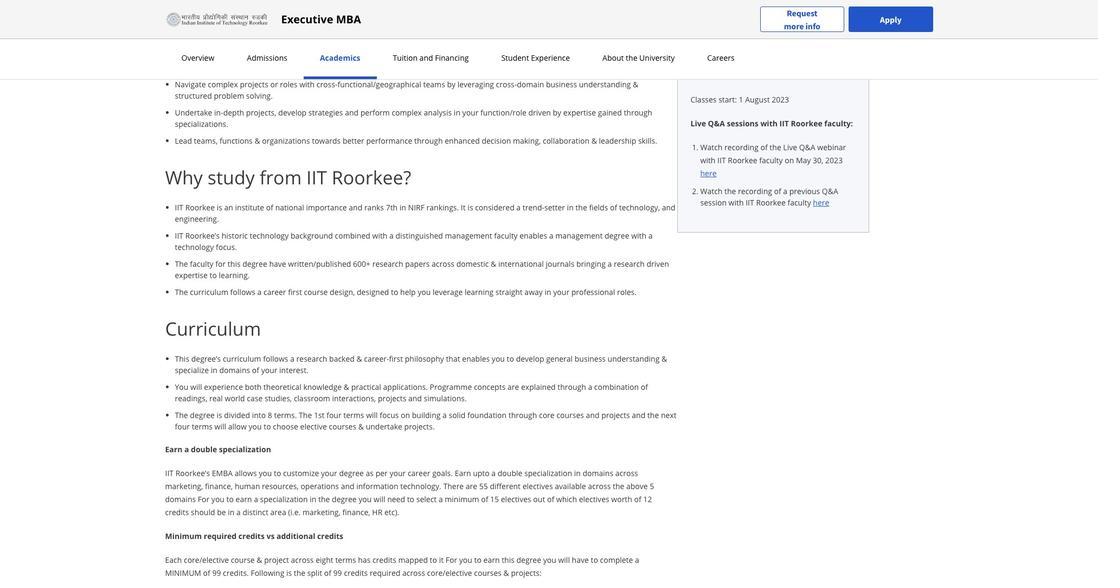 Task type: vqa. For each thing, say whether or not it's contained in the screenshot.
the bottommost skills
no



Task type: describe. For each thing, give the bounding box(es) containing it.
leveraging
[[458, 79, 494, 90]]

the curriculum follows a career first course design, designed to help you leverage learning straight away in your professional roles.
[[175, 287, 637, 297]]

recording inside watch the recording of a previous q&a session with iit roorkee faculty
[[739, 186, 773, 196]]

about the university
[[603, 53, 675, 63]]

is inside the degree is divided into 8 terms. the 1st four terms will focus on building a solid foundation through core courses and projects and the next four terms will allow you to choose elective courses & undertake projects.
[[217, 410, 222, 421]]

the inside each core/elective course & project across eight terms has credits mapped to it  for you to earn this degree you will have to complete a minimum of 99 credits. following is the split of 99 credits required across core/elective courses & projects:
[[294, 568, 306, 579]]

through inside the 'undertake in-depth projects, develop strategies and perform complex analysis in your function/role driven by expertise gained through specializations.'
[[624, 107, 653, 118]]

in down operations
[[310, 494, 317, 505]]

your right away
[[554, 287, 570, 297]]

on inside watch recording of the live q&a webinar with iit roorkee faculty on may 30, 2023 here
[[785, 155, 795, 166]]

roorkee inside watch recording of the live q&a webinar with iit roorkee faculty on may 30, 2023 here
[[728, 155, 758, 166]]

is left an
[[217, 202, 222, 213]]

by inside the 'undertake in-depth projects, develop strategies and perform complex analysis in your function/role driven by expertise gained through specializations.'
[[553, 107, 562, 118]]

earn inside iit roorkee's emba allows you to customize your degree as per your career goals. earn upto a double specialization in domains across marketing, finance, human resources, operations and information technology.  there are 55 different electives available across the above 5 domains for you to earn a specialization in the degree you will need to select a minimum of 15 electives out of which electives worth of 12 credits should be in a distinct area (i.e. marketing, finance, hr etc).
[[236, 494, 252, 505]]

is inside each core/elective course & project across eight terms has credits mapped to it  for you to earn this degree you will have to complete a minimum of 99 credits. following is the split of 99 credits required across core/elective courses & projects:
[[287, 568, 292, 579]]

electives down available
[[579, 494, 610, 505]]

backed
[[329, 354, 355, 364]]

understanding inside navigate complex projects or roles with cross-functional/geographical teams by leveraging cross-domain business understanding & structured problem solving.
[[579, 79, 631, 90]]

0 horizontal spatial courses
[[329, 422, 357, 432]]

1 vertical spatial 2023
[[772, 94, 790, 105]]

interactions,
[[332, 393, 376, 404]]

overview link
[[178, 53, 218, 63]]

with right "sessions"
[[761, 118, 778, 129]]

degree inside the faculty for this degree have written/published 600+ research papers across domestic & international journals bringing a research driven expertise to learning.
[[243, 259, 267, 269]]

case
[[247, 393, 263, 404]]

projects,
[[246, 107, 277, 118]]

and inside iit roorkee's emba allows you to customize your degree as per your career goals. earn upto a double specialization in domains across marketing, finance, human resources, operations and information technology.  there are 55 different electives available across the above 5 domains for you to earn a specialization in the degree you will need to select a minimum of 15 electives out of which electives worth of 12 credits should be in a distinct area (i.e. marketing, finance, hr etc).
[[341, 481, 355, 492]]

operations
[[301, 481, 339, 492]]

above
[[627, 481, 648, 492]]

and left ranks
[[349, 202, 363, 213]]

leadership
[[599, 136, 637, 146]]

will up undertake
[[366, 410, 378, 421]]

faculty:
[[825, 118, 854, 129]]

of inside watch the recording of a previous q&a session with iit roorkee faculty
[[775, 186, 782, 196]]

domain
[[517, 79, 544, 90]]

faculty inside watch recording of the live q&a webinar with iit roorkee faculty on may 30, 2023 here
[[760, 155, 783, 166]]

your inside this degree's curriculum follows a research backed & career-first philosophy that enables you to develop general business understanding & specialize in domains of your interest.
[[261, 365, 278, 376]]

to right the need
[[407, 494, 415, 505]]

your inside the 'undertake in-depth projects, develop strategies and perform complex analysis in your function/role driven by expertise gained through specializations.'
[[463, 107, 479, 118]]

have inside each core/elective course & project across eight terms has credits mapped to it  for you to earn this degree you will have to complete a minimum of 99 credits. following is the split of 99 credits required across core/elective courses & projects:
[[572, 555, 589, 566]]

resources,
[[262, 481, 299, 492]]

domains inside this degree's curriculum follows a research backed & career-first philosophy that enables you to develop general business understanding & specialize in domains of your interest.
[[220, 365, 250, 376]]

when you graduate, you'll be able to:
[[165, 42, 483, 67]]

institute
[[235, 202, 264, 213]]

of right fields
[[611, 202, 618, 213]]

which
[[557, 494, 577, 505]]

faculty inside iit roorkee's historic technology background combined with a distinguished management faculty enables a management degree with a technology focus.
[[495, 231, 518, 241]]

business inside this degree's curriculum follows a research backed & career-first philosophy that enables you to develop general business understanding & specialize in domains of your interest.
[[575, 354, 606, 364]]

distinct
[[243, 507, 269, 518]]

it
[[439, 555, 444, 566]]

a inside the degree is divided into 8 terms. the 1st four terms will focus on building a solid foundation through core courses and projects and the next four terms will allow you to choose elective courses & undertake projects.
[[443, 410, 447, 421]]

the up worth
[[613, 481, 625, 492]]

teams
[[424, 79, 445, 90]]

a inside iit roorkee is an institute of national importance and ranks 7th in nirf rankings. it is considered a trend-setter in the fields of technology, and engineering.
[[517, 202, 521, 213]]

perform
[[361, 107, 390, 118]]

that
[[446, 354, 461, 364]]

1 vertical spatial terms
[[192, 422, 213, 432]]

0 vertical spatial specialization
[[219, 444, 271, 455]]

1st
[[314, 410, 325, 421]]

classes start: 1 august 2023
[[691, 94, 790, 105]]

human
[[235, 481, 260, 492]]

strategies
[[309, 107, 343, 118]]

1 vertical spatial specialization
[[525, 468, 573, 479]]

in up available
[[575, 468, 581, 479]]

the for the curriculum follows a career first course design, designed to help you leverage learning straight away in your professional roles.
[[175, 287, 188, 297]]

the curriculum follows a career first course design, designed to help you leverage learning straight away in your professional roles. list item
[[175, 287, 678, 298]]

mba
[[336, 12, 361, 26]]

of left national
[[266, 202, 274, 213]]

of left 12
[[635, 494, 642, 505]]

degree inside the degree is divided into 8 terms. the 1st four terms will focus on building a solid foundation through core courses and projects and the next four terms will allow you to choose elective courses & undertake projects.
[[190, 410, 215, 421]]

graduate,
[[257, 42, 339, 67]]

you inside the curriculum follows a career first course design, designed to help you leverage learning straight away in your professional roles. list item
[[418, 287, 431, 297]]

it
[[461, 202, 466, 213]]

towards
[[312, 136, 341, 146]]

overview
[[182, 53, 215, 63]]

in right "7th"
[[400, 202, 406, 213]]

specialize
[[175, 365, 209, 376]]

1 management from the left
[[445, 231, 493, 241]]

iit inside iit roorkee's historic technology background combined with a distinguished management faculty enables a management degree with a technology focus.
[[175, 231, 183, 241]]

and right technology, on the top of the page
[[662, 202, 676, 213]]

with inside watch recording of the live q&a webinar with iit roorkee faculty on may 30, 2023 here
[[701, 155, 716, 166]]

& inside you will experience both theoretical knowledge & practical applications. programme concepts are explained through a combination of readings, real world case studies, classroom interactions, projects and simulations.
[[344, 382, 350, 392]]

navigate complex projects or roles with cross-functional/geographical teams by leveraging cross-domain business understanding & structured problem solving. list item
[[175, 79, 678, 101]]

roorkee left faculty:
[[792, 118, 823, 129]]

hr
[[372, 507, 383, 518]]

2 vertical spatial domains
[[165, 494, 196, 505]]

roorkee's for historic
[[185, 231, 220, 241]]

of inside you will experience both theoretical knowledge & practical applications. programme concepts are explained through a combination of readings, real world case studies, classroom interactions, projects and simulations.
[[641, 382, 648, 392]]

with down technology, on the top of the page
[[632, 231, 647, 241]]

concepts
[[474, 382, 506, 392]]

more
[[785, 20, 805, 31]]

university
[[640, 53, 675, 63]]

making,
[[513, 136, 541, 146]]

in right away
[[545, 287, 552, 297]]

enables inside iit roorkee's historic technology background combined with a distinguished management faculty enables a management degree with a technology focus.
[[520, 231, 548, 241]]

fields
[[590, 202, 609, 213]]

about the university link
[[600, 53, 679, 63]]

you'll
[[344, 42, 388, 67]]

across up above
[[616, 468, 639, 479]]

of right minimum
[[203, 568, 210, 579]]

for inside iit roorkee's emba allows you to customize your degree as per your career goals. earn upto a double specialization in domains across marketing, finance, human resources, operations and information technology.  there are 55 different electives available across the above 5 domains for you to earn a specialization in the degree you will need to select a minimum of 15 electives out of which electives worth of 12 credits should be in a distinct area (i.e. marketing, finance, hr etc).
[[198, 494, 210, 505]]

career-
[[364, 354, 389, 364]]

programme
[[430, 382, 472, 392]]

projects inside the degree is divided into 8 terms. the 1st four terms will focus on building a solid foundation through core courses and projects and the next four terms will allow you to choose elective courses & undertake projects.
[[602, 410, 630, 421]]

specializations.
[[175, 119, 228, 129]]

you inside the degree is divided into 8 terms. the 1st four terms will focus on building a solid foundation through core courses and projects and the next four terms will allow you to choose elective courses & undertake projects.
[[249, 422, 262, 432]]

technology.
[[401, 481, 442, 492]]

customize
[[283, 468, 319, 479]]

distinguished
[[396, 231, 443, 241]]

is right it
[[468, 202, 474, 213]]

2 horizontal spatial research
[[614, 259, 645, 269]]

each core/elective course & project across eight terms has credits mapped to it  for you to earn this degree you will have to complete a minimum of 99 credits. following is the split of 99 credits required across core/elective courses & projects:
[[165, 555, 640, 579]]

split
[[308, 568, 322, 579]]

develop inside this degree's curriculum follows a research backed & career-first philosophy that enables you to develop general business understanding & specialize in domains of your interest.
[[516, 354, 545, 364]]

worth
[[612, 494, 633, 505]]

with right combined
[[373, 231, 388, 241]]

you will experience both theoretical knowledge & practical applications. programme concepts are explained through a combination of readings, real world case studies, classroom interactions, projects and simulations.
[[175, 382, 648, 404]]

2 cross- from the left
[[496, 79, 517, 90]]

to right it
[[475, 555, 482, 566]]

1 horizontal spatial research
[[373, 259, 404, 269]]

teams,
[[194, 136, 218, 146]]

information
[[357, 481, 399, 492]]

of right split
[[324, 568, 332, 579]]

across down mapped
[[403, 568, 425, 579]]

1 vertical spatial technology
[[175, 242, 214, 252]]

considered
[[476, 202, 515, 213]]

august
[[746, 94, 770, 105]]

& inside the faculty for this degree have written/published 600+ research papers across domestic & international journals bringing a research driven expertise to learning.
[[491, 259, 497, 269]]

complex inside the 'undertake in-depth projects, develop strategies and perform complex analysis in your function/role driven by expertise gained through specializations.'
[[392, 107, 422, 118]]

1 horizontal spatial here
[[814, 198, 830, 208]]

for inside the faculty for this degree have written/published 600+ research papers across domestic & international journals bringing a research driven expertise to learning.
[[216, 259, 226, 269]]

degree left as on the bottom left of page
[[339, 468, 364, 479]]

projects inside navigate complex projects or roles with cross-functional/geographical teams by leveraging cross-domain business understanding & structured problem solving.
[[240, 79, 269, 90]]

navigate
[[175, 79, 206, 90]]

enables inside this degree's curriculum follows a research backed & career-first philosophy that enables you to develop general business understanding & specialize in domains of your interest.
[[463, 354, 490, 364]]

and left the next
[[632, 410, 646, 421]]

studies,
[[265, 393, 292, 404]]

30,
[[814, 155, 824, 166]]

0 vertical spatial earn
[[165, 444, 183, 455]]

iit up importance
[[307, 165, 327, 190]]

first inside this degree's curriculum follows a research backed & career-first philosophy that enables you to develop general business understanding & specialize in domains of your interest.
[[389, 354, 403, 364]]

to inside this degree's curriculum follows a research backed & career-first philosophy that enables you to develop general business understanding & specialize in domains of your interest.
[[507, 354, 514, 364]]

1 horizontal spatial core/elective
[[427, 568, 473, 579]]

to left it
[[430, 555, 437, 566]]

(i.e.
[[288, 507, 301, 518]]

explained
[[522, 382, 556, 392]]

electives down different
[[501, 494, 532, 505]]

focus.
[[216, 242, 237, 252]]

the for the faculty for this degree have written/published 600+ research papers across domestic & international journals bringing a research driven expertise to learning.
[[175, 259, 188, 269]]

iit inside watch recording of the live q&a webinar with iit roorkee faculty on may 30, 2023 here
[[718, 155, 727, 166]]

roorkee inside watch the recording of a previous q&a session with iit roorkee faculty
[[757, 198, 786, 208]]

undertake
[[366, 422, 403, 432]]

across up split
[[291, 555, 314, 566]]

0 vertical spatial technology
[[250, 231, 289, 241]]

q&a inside watch recording of the live q&a webinar with iit roorkee faculty on may 30, 2023 here
[[800, 142, 816, 153]]

0 vertical spatial first
[[288, 287, 302, 297]]

this
[[175, 354, 189, 364]]

on inside the degree is divided into 8 terms. the 1st four terms will focus on building a solid foundation through core courses and projects and the next four terms will allow you to choose elective courses & undertake projects.
[[401, 410, 410, 421]]

0 vertical spatial terms
[[344, 410, 364, 421]]

structured
[[175, 91, 212, 101]]

to up resources,
[[274, 468, 281, 479]]

this inside the faculty for this degree have written/published 600+ research papers across domestic & international journals bringing a research driven expertise to learning.
[[228, 259, 241, 269]]

iit roorkee is an institute of national importance and ranks 7th in nirf rankings. it is considered a trend-setter in the fields of technology, and engineering. list item
[[175, 202, 678, 225]]

student experience
[[502, 53, 570, 63]]

project
[[264, 555, 289, 566]]

to left the help
[[391, 287, 399, 297]]

earn a double specialization
[[165, 444, 271, 455]]

through inside you will experience both theoretical knowledge & practical applications. programme concepts are explained through a combination of readings, real world case studies, classroom interactions, projects and simulations.
[[558, 382, 587, 392]]

across right available
[[588, 481, 611, 492]]

you inside this degree's curriculum follows a research backed & career-first philosophy that enables you to develop general business understanding & specialize in domains of your interest.
[[492, 354, 505, 364]]

course inside list item
[[304, 287, 328, 297]]

in right setter
[[567, 202, 574, 213]]

0 horizontal spatial core/elective
[[184, 555, 229, 566]]

you
[[175, 382, 189, 392]]

and right tuition
[[420, 53, 433, 63]]

rankings.
[[427, 202, 459, 213]]

understanding inside this degree's curriculum follows a research backed & career-first philosophy that enables you to develop general business understanding & specialize in domains of your interest.
[[608, 354, 660, 364]]

of inside watch recording of the live q&a webinar with iit roorkee faculty on may 30, 2023 here
[[761, 142, 768, 153]]

career inside list item
[[264, 287, 286, 297]]

classroom
[[294, 393, 330, 404]]

credits inside iit roorkee's emba allows you to customize your degree as per your career goals. earn upto a double specialization in domains across marketing, finance, human resources, operations and information technology.  there are 55 different electives available across the above 5 domains for you to earn a specialization in the degree you will need to select a minimum of 15 electives out of which electives worth of 12 credits should be in a distinct area (i.e. marketing, finance, hr etc).
[[165, 507, 189, 518]]

background
[[291, 231, 333, 241]]

world
[[225, 393, 245, 404]]

have inside the faculty for this degree have written/published 600+ research papers across domestic & international journals bringing a research driven expertise to learning.
[[269, 259, 286, 269]]

vs
[[267, 531, 275, 542]]

0 vertical spatial live
[[691, 118, 707, 129]]

credits down has
[[344, 568, 368, 579]]

of right out
[[548, 494, 555, 505]]

admissions
[[247, 53, 288, 63]]

the faculty for this degree have written/published 600+ research papers across domestic & international journals bringing a research driven expertise to learning. list item
[[175, 258, 678, 281]]

credits right has
[[373, 555, 397, 566]]

upto
[[473, 468, 490, 479]]

technology,
[[620, 202, 661, 213]]

& inside navigate complex projects or roles with cross-functional/geographical teams by leveraging cross-domain business understanding & structured problem solving.
[[633, 79, 639, 90]]

roles
[[280, 79, 298, 90]]

0 vertical spatial follows
[[230, 287, 256, 297]]

focus
[[380, 410, 399, 421]]

credits left vs
[[239, 531, 265, 542]]

in inside the 'undertake in-depth projects, develop strategies and perform complex analysis in your function/role driven by expertise gained through specializations.'
[[454, 107, 461, 118]]

will left allow
[[215, 422, 226, 432]]

the degree is divided into 8 terms. the 1st four terms will focus on building a solid foundation through core courses and projects and the next four terms will allow you to choose elective courses & undertake projects.
[[175, 410, 677, 432]]

the degree is divided into 8 terms. the 1st four terms will focus on building a solid foundation through core courses and projects and the next four terms will allow you to choose elective courses & undertake projects. list item
[[175, 410, 678, 433]]

designed
[[357, 287, 389, 297]]

indian institute of technology roorkee image
[[165, 11, 268, 28]]

through inside the degree is divided into 8 terms. the 1st four terms will focus on building a solid foundation through core courses and projects and the next four terms will allow you to choose elective courses & undertake projects.
[[509, 410, 537, 421]]

performance
[[367, 136, 413, 146]]

will inside each core/elective course & project across eight terms has credits mapped to it  for you to earn this degree you will have to complete a minimum of 99 credits. following is the split of 99 credits required across core/elective courses & projects:
[[559, 555, 570, 566]]

0 vertical spatial courses
[[557, 410, 584, 421]]

and inside the 'undertake in-depth projects, develop strategies and perform complex analysis in your function/role driven by expertise gained through specializations.'
[[345, 107, 359, 118]]

earn inside each core/elective course & project across eight terms has credits mapped to it  for you to earn this degree you will have to complete a minimum of 99 credits. following is the split of 99 credits required across core/elective courses & projects:
[[484, 555, 500, 566]]

apply
[[881, 14, 902, 25]]

0 vertical spatial double
[[191, 444, 217, 455]]

2023 inside applications for july 2023 cohort are closed now!
[[769, 58, 787, 68]]

the inside watch the recording of a previous q&a session with iit roorkee faculty
[[725, 186, 737, 196]]

why study from iit roorkee?
[[165, 165, 412, 190]]

the for the degree is divided into 8 terms. the 1st four terms will focus on building a solid foundation through core courses and projects and the next four terms will allow you to choose elective courses & undertake projects.
[[175, 410, 188, 421]]

help
[[401, 287, 416, 297]]

electives up out
[[523, 481, 553, 492]]

to down "emba"
[[227, 494, 234, 505]]

better
[[343, 136, 365, 146]]



Task type: locate. For each thing, give the bounding box(es) containing it.
1 horizontal spatial technology
[[250, 231, 289, 241]]

expertise inside the 'undertake in-depth projects, develop strategies and perform complex analysis in your function/role driven by expertise gained through specializations.'
[[564, 107, 597, 118]]

2 99 from the left
[[334, 568, 342, 579]]

1 horizontal spatial follows
[[263, 354, 288, 364]]

1 vertical spatial course
[[231, 555, 255, 566]]

a inside you will experience both theoretical knowledge & practical applications. programme concepts are explained through a combination of readings, real world case studies, classroom interactions, projects and simulations.
[[589, 382, 593, 392]]

0 vertical spatial on
[[785, 155, 795, 166]]

0 vertical spatial curriculum
[[190, 287, 228, 297]]

functional/geographical
[[338, 79, 422, 90]]

driven inside the 'undertake in-depth projects, develop strategies and perform complex analysis in your function/role driven by expertise gained through specializations.'
[[529, 107, 551, 118]]

research
[[373, 259, 404, 269], [614, 259, 645, 269], [297, 354, 327, 364]]

across inside the faculty for this degree have written/published 600+ research papers across domestic & international journals bringing a research driven expertise to learning.
[[432, 259, 455, 269]]

this degree's curriculum follows a research backed & career-first philosophy that enables you to develop general business understanding & specialize in domains of your interest.
[[175, 354, 668, 376]]

0 vertical spatial are
[[816, 58, 828, 68]]

additional
[[277, 531, 316, 542]]

each
[[165, 555, 182, 566]]

your up operations
[[321, 468, 337, 479]]

1 horizontal spatial four
[[327, 410, 342, 421]]

terms inside each core/elective course & project across eight terms has credits mapped to it  for you to earn this degree you will have to complete a minimum of 99 credits. following is the split of 99 credits required across core/elective courses & projects:
[[336, 555, 356, 566]]

degree down fields
[[605, 231, 630, 241]]

watch down "classes" on the top of page
[[701, 142, 723, 153]]

the down operations
[[319, 494, 330, 505]]

research inside this degree's curriculum follows a research backed & career-first philosophy that enables you to develop general business understanding & specialize in domains of your interest.
[[297, 354, 327, 364]]

degree inside iit roorkee's historic technology background combined with a distinguished management faculty enables a management degree with a technology focus.
[[605, 231, 630, 241]]

0 vertical spatial roorkee's
[[185, 231, 220, 241]]

0 vertical spatial four
[[327, 410, 342, 421]]

list
[[170, 79, 678, 147], [695, 141, 856, 208], [170, 202, 678, 298], [170, 353, 678, 433]]

career inside iit roorkee's emba allows you to customize your degree as per your career goals. earn upto a double specialization in domains across marketing, finance, human resources, operations and information technology.  there are 55 different electives available across the above 5 domains for you to earn a specialization in the degree you will need to select a minimum of 15 electives out of which electives worth of 12 credits should be in a distinct area (i.e. marketing, finance, hr etc).
[[408, 468, 431, 479]]

recording down "sessions"
[[725, 142, 759, 153]]

15
[[491, 494, 499, 505]]

has
[[358, 555, 371, 566]]

1 horizontal spatial double
[[498, 468, 523, 479]]

99 left credits.
[[212, 568, 221, 579]]

1 vertical spatial expertise
[[175, 270, 208, 281]]

july
[[753, 58, 767, 68]]

iit up watch recording of the live q&a webinar with iit roorkee faculty on may 30, 2023 here
[[780, 118, 790, 129]]

1 horizontal spatial enables
[[520, 231, 548, 241]]

0 horizontal spatial driven
[[529, 107, 551, 118]]

0 vertical spatial course
[[304, 287, 328, 297]]

by inside navigate complex projects or roles with cross-functional/geographical teams by leveraging cross-domain business understanding & structured problem solving.
[[447, 79, 456, 90]]

0 vertical spatial career
[[264, 287, 286, 297]]

this
[[228, 259, 241, 269], [502, 555, 515, 566]]

the inside watch recording of the live q&a webinar with iit roorkee faculty on may 30, 2023 here
[[770, 142, 782, 153]]

courses right elective
[[329, 422, 357, 432]]

2 vertical spatial q&a
[[823, 186, 839, 196]]

elective
[[300, 422, 327, 432]]

here link for watch recording of the live q&a webinar with iit roorkee faculty on may 30, 2023
[[701, 168, 717, 179]]

area
[[271, 507, 286, 518]]

roorkee inside iit roorkee is an institute of national importance and ranks 7th in nirf rankings. it is considered a trend-setter in the fields of technology, and engineering.
[[185, 202, 215, 213]]

select
[[417, 494, 437, 505]]

the left split
[[294, 568, 306, 579]]

1 horizontal spatial develop
[[516, 354, 545, 364]]

degree inside each core/elective course & project across eight terms has credits mapped to it  for you to earn this degree you will have to complete a minimum of 99 credits. following is the split of 99 credits required across core/elective courses & projects:
[[517, 555, 542, 566]]

2 vertical spatial specialization
[[260, 494, 308, 505]]

0 horizontal spatial on
[[401, 410, 410, 421]]

collaboration
[[543, 136, 590, 146]]

expertise left learning.
[[175, 270, 208, 281]]

readings,
[[175, 393, 208, 404]]

curriculum
[[190, 287, 228, 297], [223, 354, 261, 364]]

list containing watch recording of the live q&a webinar with iit roorkee faculty on may 30, 2023
[[695, 141, 856, 208]]

earn
[[236, 494, 252, 505], [484, 555, 500, 566]]

curriculum up both
[[223, 354, 261, 364]]

1 vertical spatial four
[[175, 422, 190, 432]]

1 horizontal spatial expertise
[[564, 107, 597, 118]]

0 horizontal spatial course
[[231, 555, 255, 566]]

choose
[[273, 422, 298, 432]]

1 horizontal spatial marketing,
[[303, 507, 341, 518]]

core
[[539, 410, 555, 421]]

complex
[[208, 79, 238, 90], [392, 107, 422, 118]]

faculty inside the faculty for this degree have written/published 600+ research papers across domestic & international journals bringing a research driven expertise to learning.
[[190, 259, 214, 269]]

of left the previous
[[775, 186, 782, 196]]

the inside the faculty for this degree have written/published 600+ research papers across domestic & international journals bringing a research driven expertise to learning.
[[175, 259, 188, 269]]

student experience link
[[498, 53, 574, 63]]

1 horizontal spatial domains
[[220, 365, 250, 376]]

course inside each core/elective course & project across eight terms has credits mapped to it  for you to earn this degree you will have to complete a minimum of 99 credits. following is the split of 99 credits required across core/elective courses & projects:
[[231, 555, 255, 566]]

0 horizontal spatial follows
[[230, 287, 256, 297]]

watch inside watch recording of the live q&a webinar with iit roorkee faculty on may 30, 2023 here
[[701, 142, 723, 153]]

follows inside this degree's curriculum follows a research backed & career-first philosophy that enables you to develop general business understanding & specialize in domains of your interest.
[[263, 354, 288, 364]]

faculty down "considered"
[[495, 231, 518, 241]]

roorkee up engineering.
[[185, 202, 215, 213]]

1 99 from the left
[[212, 568, 221, 579]]

0 horizontal spatial live
[[691, 118, 707, 129]]

to inside the faculty for this degree have written/published 600+ research papers across domestic & international journals bringing a research driven expertise to learning.
[[210, 270, 217, 281]]

degree down operations
[[332, 494, 357, 505]]

through left core
[[509, 410, 537, 421]]

roorkee's for emba
[[176, 468, 210, 479]]

for inside applications for july 2023 cohort are closed now!
[[740, 58, 751, 68]]

0 horizontal spatial by
[[447, 79, 456, 90]]

enables right that
[[463, 354, 490, 364]]

complete
[[601, 555, 634, 566]]

watch
[[701, 142, 723, 153], [701, 186, 723, 196]]

a inside each core/elective course & project across eight terms has credits mapped to it  for you to earn this degree you will have to complete a minimum of 99 credits. following is the split of 99 credits required across core/elective courses & projects:
[[636, 555, 640, 566]]

roorkee
[[792, 118, 823, 129], [728, 155, 758, 166], [757, 198, 786, 208], [185, 202, 215, 213]]

0 horizontal spatial first
[[288, 287, 302, 297]]

degree down the readings,
[[190, 410, 215, 421]]

1 horizontal spatial by
[[553, 107, 562, 118]]

the inside iit roorkee is an institute of national importance and ranks 7th in nirf rankings. it is considered a trend-setter in the fields of technology, and engineering.
[[576, 202, 588, 213]]

in right analysis
[[454, 107, 461, 118]]

here link up session
[[701, 168, 717, 179]]

able
[[419, 42, 456, 67]]

2 vertical spatial 2023
[[826, 155, 843, 166]]

list item
[[701, 186, 856, 208]]

q&a right the previous
[[823, 186, 839, 196]]

0 vertical spatial have
[[269, 259, 286, 269]]

combination
[[595, 382, 639, 392]]

faculty inside watch the recording of a previous q&a session with iit roorkee faculty
[[788, 198, 812, 208]]

and down combination
[[586, 410, 600, 421]]

courses right core
[[557, 410, 584, 421]]

iit inside iit roorkee is an institute of national importance and ranks 7th in nirf rankings. it is considered a trend-setter in the fields of technology, and engineering.
[[175, 202, 183, 213]]

0 horizontal spatial enables
[[463, 354, 490, 364]]

as
[[366, 468, 374, 479]]

1 vertical spatial projects
[[378, 393, 407, 404]]

here link inside list item
[[814, 198, 830, 208]]

list containing iit roorkee is an institute of national importance and ranks 7th in nirf rankings. it is considered a trend-setter in the fields of technology, and engineering.
[[170, 202, 678, 298]]

general
[[547, 354, 573, 364]]

this degree's curriculum follows a research backed & career-first philosophy that enables you to develop general business understanding & specialize in domains of your interest. list item
[[175, 353, 678, 376]]

the left 1st
[[299, 410, 312, 421]]

the
[[626, 53, 638, 63], [770, 142, 782, 153], [725, 186, 737, 196], [576, 202, 588, 213], [648, 410, 660, 421], [613, 481, 625, 492], [319, 494, 330, 505], [294, 568, 306, 579]]

live
[[691, 118, 707, 129], [784, 142, 798, 153]]

follows
[[230, 287, 256, 297], [263, 354, 288, 364]]

1 horizontal spatial be
[[393, 42, 414, 67]]

iit left "emba"
[[165, 468, 174, 479]]

simulations.
[[424, 393, 467, 404]]

1 vertical spatial watch
[[701, 186, 723, 196]]

iit inside iit roorkee's emba allows you to customize your degree as per your career goals. earn upto a double specialization in domains across marketing, finance, human resources, operations and information technology.  there are 55 different electives available across the above 5 domains for you to earn a specialization in the degree you will need to select a minimum of 15 electives out of which electives worth of 12 credits should be in a distinct area (i.e. marketing, finance, hr etc).
[[165, 468, 174, 479]]

0 vertical spatial earn
[[236, 494, 252, 505]]

understanding up combination
[[608, 354, 660, 364]]

develop left general
[[516, 354, 545, 364]]

skills.
[[639, 136, 658, 146]]

lead
[[175, 136, 192, 146]]

learning
[[465, 287, 494, 297]]

credits.
[[223, 568, 249, 579]]

four down the readings,
[[175, 422, 190, 432]]

curriculum inside this degree's curriculum follows a research backed & career-first philosophy that enables you to develop general business understanding & specialize in domains of your interest.
[[223, 354, 261, 364]]

is down project
[[287, 568, 292, 579]]

1 vertical spatial be
[[217, 507, 226, 518]]

academics
[[320, 53, 361, 63]]

have left complete
[[572, 555, 589, 566]]

projects inside you will experience both theoretical knowledge & practical applications. programme concepts are explained through a combination of readings, real world case studies, classroom interactions, projects and simulations.
[[378, 393, 407, 404]]

philosophy
[[405, 354, 444, 364]]

are inside you will experience both theoretical knowledge & practical applications. programme concepts are explained through a combination of readings, real world case studies, classroom interactions, projects and simulations.
[[508, 382, 520, 392]]

admissions link
[[244, 53, 291, 63]]

0 vertical spatial finance,
[[205, 481, 233, 492]]

this up the projects:
[[502, 555, 515, 566]]

iit
[[780, 118, 790, 129], [718, 155, 727, 166], [307, 165, 327, 190], [746, 198, 755, 208], [175, 202, 183, 213], [175, 231, 183, 241], [165, 468, 174, 479]]

in left distinct
[[228, 507, 235, 518]]

for
[[740, 58, 751, 68], [216, 259, 226, 269]]

the inside the degree is divided into 8 terms. the 1st four terms will focus on building a solid foundation through core courses and projects and the next four terms will allow you to choose elective courses & undertake projects.
[[648, 410, 660, 421]]

1 horizontal spatial 99
[[334, 568, 342, 579]]

1 vertical spatial domains
[[583, 468, 614, 479]]

0 vertical spatial complex
[[208, 79, 238, 90]]

0 horizontal spatial double
[[191, 444, 217, 455]]

terms up earn a double specialization
[[192, 422, 213, 432]]

study
[[208, 165, 255, 190]]

the up session
[[725, 186, 737, 196]]

5
[[650, 481, 655, 492]]

0 horizontal spatial four
[[175, 422, 190, 432]]

of inside this degree's curriculum follows a research backed & career-first philosophy that enables you to develop general business understanding & specialize in domains of your interest.
[[252, 365, 259, 376]]

through down general
[[558, 382, 587, 392]]

through inside lead teams, functions & organizations towards better performance through enhanced decision making, collaboration & leadership skills. "list item"
[[415, 136, 443, 146]]

iit down engineering.
[[175, 231, 183, 241]]

business down experience
[[546, 79, 578, 90]]

0 vertical spatial 2023
[[769, 58, 787, 68]]

out
[[534, 494, 546, 505]]

iit roorkee's historic technology background combined with a distinguished management faculty enables a management degree with a technology focus.
[[175, 231, 653, 252]]

will inside you will experience both theoretical knowledge & practical applications. programme concepts are explained through a combination of readings, real world case studies, classroom interactions, projects and simulations.
[[191, 382, 202, 392]]

0 vertical spatial required
[[204, 531, 237, 542]]

with inside navigate complex projects or roles with cross-functional/geographical teams by leveraging cross-domain business understanding & structured problem solving.
[[300, 79, 315, 90]]

0 horizontal spatial projects
[[240, 79, 269, 90]]

live down "classes" on the top of page
[[691, 118, 707, 129]]

applications
[[691, 58, 738, 68]]

to left complete
[[591, 555, 599, 566]]

curriculum down learning.
[[190, 287, 228, 297]]

0 vertical spatial marketing,
[[165, 481, 203, 492]]

q&a left "sessions"
[[709, 118, 726, 129]]

core/elective up minimum
[[184, 555, 229, 566]]

minimum
[[165, 531, 202, 542]]

both
[[245, 382, 262, 392]]

research right '600+'
[[373, 259, 404, 269]]

into
[[252, 410, 266, 421]]

iit inside watch the recording of a previous q&a session with iit roorkee faculty
[[746, 198, 755, 208]]

by up collaboration
[[553, 107, 562, 118]]

1 vertical spatial on
[[401, 410, 410, 421]]

1 vertical spatial have
[[572, 555, 589, 566]]

core/elective down it
[[427, 568, 473, 579]]

1 horizontal spatial cross-
[[496, 79, 517, 90]]

live inside watch recording of the live q&a webinar with iit roorkee faculty on may 30, 2023 here
[[784, 142, 798, 153]]

to inside the degree is divided into 8 terms. the 1st four terms will focus on building a solid foundation through core courses and projects and the next four terms will allow you to choose elective courses & undertake projects.
[[264, 422, 271, 432]]

degree up learning.
[[243, 259, 267, 269]]

of left 15
[[482, 494, 489, 505]]

with up session
[[701, 155, 716, 166]]

credits up eight
[[318, 531, 344, 542]]

1 vertical spatial roorkee's
[[176, 468, 210, 479]]

is down 'real'
[[217, 410, 222, 421]]

to down 8
[[264, 422, 271, 432]]

terms down interactions,
[[344, 410, 364, 421]]

domains up should
[[165, 494, 196, 505]]

request
[[787, 7, 818, 18]]

for inside each core/elective course & project across eight terms has credits mapped to it  for you to earn this degree you will have to complete a minimum of 99 credits. following is the split of 99 credits required across core/elective courses & projects:
[[446, 555, 458, 566]]

1 horizontal spatial complex
[[392, 107, 422, 118]]

recording inside watch recording of the live q&a webinar with iit roorkee faculty on may 30, 2023 here
[[725, 142, 759, 153]]

courses inside each core/elective course & project across eight terms has credits mapped to it  for you to earn this degree you will have to complete a minimum of 99 credits. following is the split of 99 credits required across core/elective courses & projects:
[[474, 568, 502, 579]]

2 management from the left
[[556, 231, 603, 241]]

an
[[224, 202, 233, 213]]

technology down institute
[[250, 231, 289, 241]]

watch inside watch the recording of a previous q&a session with iit roorkee faculty
[[701, 186, 723, 196]]

enables
[[520, 231, 548, 241], [463, 354, 490, 364]]

0 horizontal spatial management
[[445, 231, 493, 241]]

1 horizontal spatial for
[[740, 58, 751, 68]]

domains up the experience
[[220, 365, 250, 376]]

real
[[209, 393, 223, 404]]

understanding down about
[[579, 79, 631, 90]]

and inside you will experience both theoretical knowledge & practical applications. programme concepts are explained through a combination of readings, real world case studies, classroom interactions, projects and simulations.
[[409, 393, 422, 404]]

1 vertical spatial marketing,
[[303, 507, 341, 518]]

lead teams, functions & organizations towards better performance through enhanced decision making, collaboration & leadership skills. list item
[[175, 135, 678, 147]]

0 horizontal spatial required
[[204, 531, 237, 542]]

1 vertical spatial career
[[408, 468, 431, 479]]

1 vertical spatial core/elective
[[427, 568, 473, 579]]

experience
[[204, 382, 243, 392]]

2 horizontal spatial q&a
[[823, 186, 839, 196]]

roorkee down watch recording of the live q&a webinar with iit roorkee faculty on may 30, 2023 here
[[757, 198, 786, 208]]

1 vertical spatial courses
[[329, 422, 357, 432]]

0 horizontal spatial earn
[[165, 444, 183, 455]]

course up credits.
[[231, 555, 255, 566]]

required inside each core/elective course & project across eight terms has credits mapped to it  for you to earn this degree you will have to complete a minimum of 99 credits. following is the split of 99 credits required across core/elective courses & projects:
[[370, 568, 401, 579]]

by
[[447, 79, 456, 90], [553, 107, 562, 118]]

you will experience both theoretical knowledge & practical applications. programme concepts are explained through a combination of readings, real world case studies, classroom interactions, projects and simulations. list item
[[175, 382, 678, 404]]

your up theoretical
[[261, 365, 278, 376]]

terms.
[[274, 410, 297, 421]]

2 vertical spatial are
[[466, 481, 478, 492]]

with inside watch the recording of a previous q&a session with iit roorkee faculty
[[729, 198, 744, 208]]

2023 right the "august" on the top of page
[[772, 94, 790, 105]]

undertake
[[175, 107, 212, 118]]

1 vertical spatial develop
[[516, 354, 545, 364]]

earn inside iit roorkee's emba allows you to customize your degree as per your career goals. earn upto a double specialization in domains across marketing, finance, human resources, operations and information technology.  there are 55 different electives available across the above 5 domains for you to earn a specialization in the degree you will need to select a minimum of 15 electives out of which electives worth of 12 credits should be in a distinct area (i.e. marketing, finance, hr etc).
[[455, 468, 471, 479]]

previous
[[790, 186, 821, 196]]

1 vertical spatial earn
[[484, 555, 500, 566]]

iit roorkee's historic technology background combined with a distinguished management faculty enables a management degree with a technology focus. list item
[[175, 230, 678, 253]]

credits up minimum
[[165, 507, 189, 518]]

develop inside the 'undertake in-depth projects, develop strategies and perform complex analysis in your function/role driven by expertise gained through specializations.'
[[279, 107, 307, 118]]

specialization up available
[[525, 468, 573, 479]]

1 horizontal spatial finance,
[[343, 507, 371, 518]]

historic
[[222, 231, 248, 241]]

1 vertical spatial driven
[[647, 259, 670, 269]]

0 vertical spatial for
[[740, 58, 751, 68]]

experience
[[531, 53, 570, 63]]

2 vertical spatial projects
[[602, 410, 630, 421]]

in inside this degree's curriculum follows a research backed & career-first philosophy that enables you to develop general business understanding & specialize in domains of your interest.
[[211, 365, 218, 376]]

are inside iit roorkee's emba allows you to customize your degree as per your career goals. earn upto a double specialization in domains across marketing, finance, human resources, operations and information technology.  there are 55 different electives available across the above 5 domains for you to earn a specialization in the degree you will need to select a minimum of 15 electives out of which electives worth of 12 credits should be in a distinct area (i.e. marketing, finance, hr etc).
[[466, 481, 478, 492]]

0 horizontal spatial career
[[264, 287, 286, 297]]

will inside iit roorkee's emba allows you to customize your degree as per your career goals. earn upto a double specialization in domains across marketing, finance, human resources, operations and information technology.  there are 55 different electives available across the above 5 domains for you to earn a specialization in the degree you will need to select a minimum of 15 electives out of which electives worth of 12 credits should be in a distinct area (i.e. marketing, finance, hr etc).
[[374, 494, 386, 505]]

here link for watch the recording of a previous q&a session with iit roorkee faculty
[[814, 198, 830, 208]]

required down has
[[370, 568, 401, 579]]

0 vertical spatial q&a
[[709, 118, 726, 129]]

with right session
[[729, 198, 744, 208]]

2023 inside watch recording of the live q&a webinar with iit roorkee faculty on may 30, 2023 here
[[826, 155, 843, 166]]

99
[[212, 568, 221, 579], [334, 568, 342, 579]]

expertise left gained
[[564, 107, 597, 118]]

q&a inside watch the recording of a previous q&a session with iit roorkee faculty
[[823, 186, 839, 196]]

2 watch from the top
[[701, 186, 723, 196]]

a inside watch the recording of a previous q&a session with iit roorkee faculty
[[784, 186, 788, 196]]

tuition
[[393, 53, 418, 63]]

1 horizontal spatial course
[[304, 287, 328, 297]]

business
[[546, 79, 578, 90], [575, 354, 606, 364]]

iit roorkee is an institute of national importance and ranks 7th in nirf rankings. it is considered a trend-setter in the fields of technology, and engineering.
[[175, 202, 676, 224]]

lead teams, functions & organizations towards better performance through enhanced decision making, collaboration & leadership skills.
[[175, 136, 658, 146]]

degree up the projects:
[[517, 555, 542, 566]]

finance, left hr
[[343, 507, 371, 518]]

& inside the degree is divided into 8 terms. the 1st four terms will focus on building a solid foundation through core courses and projects and the next four terms will allow you to choose elective courses & undertake projects.
[[359, 422, 364, 432]]

list item containing watch the recording of a previous q&a session with iit roorkee faculty
[[701, 186, 856, 208]]

a inside the faculty for this degree have written/published 600+ research papers across domestic & international journals bringing a research driven expertise to learning.
[[608, 259, 612, 269]]

complex inside navigate complex projects or roles with cross-functional/geographical teams by leveraging cross-domain business understanding & structured problem solving.
[[208, 79, 238, 90]]

emba
[[212, 468, 233, 479]]

bringing
[[577, 259, 606, 269]]

and down applications. on the left bottom
[[409, 393, 422, 404]]

to left general
[[507, 354, 514, 364]]

organizations
[[262, 136, 310, 146]]

1 vertical spatial here
[[814, 198, 830, 208]]

specialization down resources,
[[260, 494, 308, 505]]

this up learning.
[[228, 259, 241, 269]]

roorkee's inside iit roorkee's historic technology background combined with a distinguished management faculty enables a management degree with a technology focus.
[[185, 231, 220, 241]]

0 vertical spatial recording
[[725, 142, 759, 153]]

projects down combination
[[602, 410, 630, 421]]

finance,
[[205, 481, 233, 492], [343, 507, 371, 518]]

enhanced
[[445, 136, 480, 146]]

2 horizontal spatial domains
[[583, 468, 614, 479]]

and left perform
[[345, 107, 359, 118]]

1 vertical spatial first
[[389, 354, 403, 364]]

1 watch from the top
[[701, 142, 723, 153]]

1 vertical spatial are
[[508, 382, 520, 392]]

&
[[633, 79, 639, 90], [255, 136, 260, 146], [592, 136, 597, 146], [491, 259, 497, 269], [357, 354, 362, 364], [662, 354, 668, 364], [344, 382, 350, 392], [359, 422, 364, 432], [257, 555, 262, 566], [504, 568, 509, 579]]

watch for session
[[701, 186, 723, 196]]

1 horizontal spatial are
[[508, 382, 520, 392]]

1 vertical spatial curriculum
[[223, 354, 261, 364]]

1 cross- from the left
[[317, 79, 338, 90]]

here inside watch recording of the live q&a webinar with iit roorkee faculty on may 30, 2023 here
[[701, 168, 717, 179]]

1 vertical spatial follows
[[263, 354, 288, 364]]

0 vertical spatial here link
[[701, 168, 717, 179]]

through down undertake in-depth projects, develop strategies and perform complex analysis in your function/role driven by expertise gained through specializations. list item
[[415, 136, 443, 146]]

the down the readings,
[[175, 410, 188, 421]]

double inside iit roorkee's emba allows you to customize your degree as per your career goals. earn upto a double specialization in domains across marketing, finance, human resources, operations and information technology.  there are 55 different electives available across the above 5 domains for you to earn a specialization in the degree you will need to select a minimum of 15 electives out of which electives worth of 12 credits should be in a distinct area (i.e. marketing, finance, hr etc).
[[498, 468, 523, 479]]

watch for with
[[701, 142, 723, 153]]

allow
[[228, 422, 247, 432]]

1 horizontal spatial here link
[[814, 198, 830, 208]]

0 horizontal spatial q&a
[[709, 118, 726, 129]]

for down focus.
[[216, 259, 226, 269]]

undertake in-depth projects, develop strategies and perform complex analysis in your function/role driven by expertise gained through specializations. list item
[[175, 107, 678, 130]]

terms
[[344, 410, 364, 421], [192, 422, 213, 432], [336, 555, 356, 566]]

across right papers
[[432, 259, 455, 269]]

papers
[[406, 259, 430, 269]]

on left may
[[785, 155, 795, 166]]

1 vertical spatial understanding
[[608, 354, 660, 364]]

follows down learning.
[[230, 287, 256, 297]]

ranks
[[365, 202, 384, 213]]

roorkee's
[[185, 231, 220, 241], [176, 468, 210, 479]]

or
[[271, 79, 278, 90]]

the right about
[[626, 53, 638, 63]]

0 vertical spatial expertise
[[564, 107, 597, 118]]

driven inside the faculty for this degree have written/published 600+ research papers across domestic & international journals bringing a research driven expertise to learning.
[[647, 259, 670, 269]]

earn down human
[[236, 494, 252, 505]]

double
[[191, 444, 217, 455], [498, 468, 523, 479]]

setter
[[545, 202, 565, 213]]

your right per
[[390, 468, 406, 479]]

0 horizontal spatial research
[[297, 354, 327, 364]]

list containing this degree's curriculum follows a research backed & career-first philosophy that enables you to develop general business understanding & specialize in domains of your interest.
[[170, 353, 678, 433]]

0 horizontal spatial be
[[217, 507, 226, 518]]

are inside applications for july 2023 cohort are closed now!
[[816, 58, 828, 68]]

this inside each core/elective course & project across eight terms has credits mapped to it  for you to earn this degree you will have to complete a minimum of 99 credits. following is the split of 99 credits required across core/elective courses & projects:
[[502, 555, 515, 566]]

in
[[454, 107, 461, 118], [400, 202, 406, 213], [567, 202, 574, 213], [545, 287, 552, 297], [211, 365, 218, 376], [575, 468, 581, 479], [310, 494, 317, 505], [228, 507, 235, 518]]

have
[[269, 259, 286, 269], [572, 555, 589, 566]]

business inside navigate complex projects or roles with cross-functional/geographical teams by leveraging cross-domain business understanding & structured problem solving.
[[546, 79, 578, 90]]

1 horizontal spatial for
[[446, 555, 458, 566]]

0 horizontal spatial for
[[216, 259, 226, 269]]

projects up solving.
[[240, 79, 269, 90]]

list containing navigate complex projects or roles with cross-functional/geographical teams by leveraging cross-domain business understanding & structured problem solving.
[[170, 79, 678, 147]]

be inside iit roorkee's emba allows you to customize your degree as per your career goals. earn upto a double specialization in domains across marketing, finance, human resources, operations and information technology.  there are 55 different electives available across the above 5 domains for you to earn a specialization in the degree you will need to select a minimum of 15 electives out of which electives worth of 12 credits should be in a distinct area (i.e. marketing, finance, hr etc).
[[217, 507, 226, 518]]

double up different
[[498, 468, 523, 479]]

1 vertical spatial double
[[498, 468, 523, 479]]

0 vertical spatial for
[[198, 494, 210, 505]]



